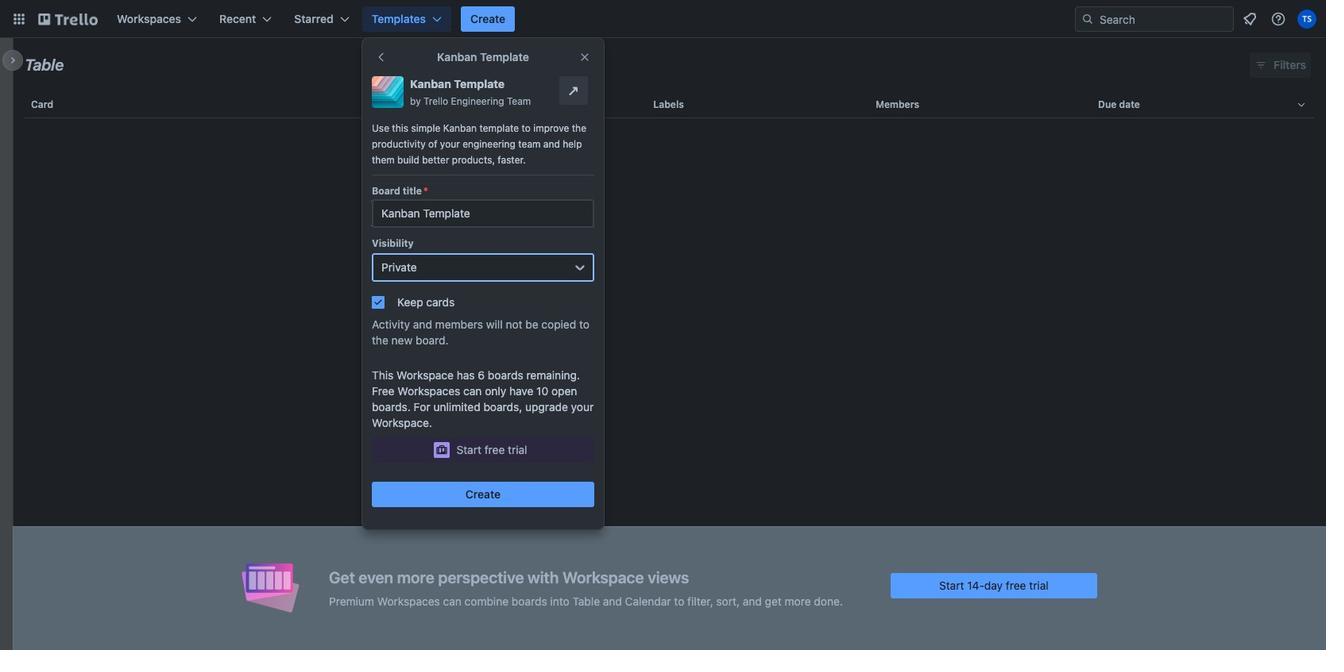 Task type: locate. For each thing, give the bounding box(es) containing it.
start for start 14-day free trial
[[939, 579, 964, 592]]

templates
[[372, 12, 426, 25]]

kanban down list in the top left of the page
[[443, 122, 477, 134]]

table
[[25, 56, 64, 74], [573, 595, 600, 608]]

team
[[507, 95, 531, 107]]

to up team
[[522, 122, 531, 134]]

start left the 14-
[[939, 579, 964, 592]]

start down unlimited
[[457, 443, 482, 457]]

start inside start free trial button
[[457, 443, 482, 457]]

kanban template by trello engineering team
[[410, 77, 531, 107]]

trello
[[424, 95, 448, 107]]

more right the even
[[397, 569, 435, 587]]

the inside use this simple kanban template to improve the productivity of your engineering team and help them build better products, faster.
[[572, 122, 587, 134]]

14-
[[967, 579, 985, 592]]

templates button
[[362, 6, 451, 32]]

create button down start free trial button
[[372, 482, 594, 508]]

get even more perspective with workspace views premium workspaces can combine boards into table and calendar to filter, sort, and get more done.
[[329, 569, 843, 608]]

workspace
[[397, 369, 454, 382], [563, 569, 644, 587]]

them
[[372, 154, 395, 166]]

recent button
[[210, 6, 282, 32]]

workspace inside this workspace has 6 boards remaining. free workspaces can only have 10 open boards. for unlimited boards, upgrade your workspace.
[[397, 369, 454, 382]]

get
[[329, 569, 355, 587]]

0 horizontal spatial start
[[457, 443, 482, 457]]

upgrade
[[525, 401, 568, 414]]

free
[[485, 443, 505, 457], [1006, 579, 1026, 592]]

row containing card
[[25, 86, 1314, 124]]

0 horizontal spatial to
[[522, 122, 531, 134]]

starred
[[294, 12, 334, 25]]

Search field
[[1094, 7, 1233, 31]]

None text field
[[372, 199, 594, 228]]

6
[[478, 369, 485, 382]]

workspaces
[[117, 12, 181, 25], [398, 385, 460, 398], [377, 595, 440, 608]]

and
[[543, 138, 560, 150], [413, 318, 432, 331], [603, 595, 622, 608], [743, 595, 762, 608]]

open information menu image
[[1271, 11, 1287, 27]]

create button up kanban template
[[461, 6, 515, 32]]

start inside start 14-day free trial link
[[939, 579, 964, 592]]

card
[[31, 99, 53, 110]]

1 vertical spatial free
[[1006, 579, 1026, 592]]

recent
[[219, 12, 256, 25]]

template
[[480, 50, 529, 64], [454, 77, 505, 91]]

filters
[[1274, 58, 1307, 72]]

more
[[397, 569, 435, 587], [785, 595, 811, 608]]

new
[[392, 334, 413, 347]]

0 vertical spatial workspaces
[[117, 12, 181, 25]]

calendar
[[625, 595, 671, 608]]

kanban inside kanban template by trello engineering team
[[410, 77, 451, 91]]

0 vertical spatial more
[[397, 569, 435, 587]]

1 vertical spatial kanban
[[410, 77, 451, 91]]

activity and members will not be copied to the new board.
[[372, 318, 590, 347]]

template for kanban template by trello engineering team
[[454, 77, 505, 91]]

0 vertical spatial workspace
[[397, 369, 454, 382]]

1 vertical spatial boards
[[512, 595, 547, 608]]

only
[[485, 385, 506, 398]]

workspace inside get even more perspective with workspace views premium workspaces can combine boards into table and calendar to filter, sort, and get more done.
[[563, 569, 644, 587]]

template inside kanban template by trello engineering team
[[454, 77, 505, 91]]

0 horizontal spatial table
[[25, 56, 64, 74]]

unlimited
[[434, 401, 481, 414]]

free right 'day'
[[1006, 579, 1026, 592]]

table up card
[[25, 56, 64, 74]]

0 vertical spatial trial
[[508, 443, 527, 457]]

1 horizontal spatial table
[[573, 595, 600, 608]]

premium
[[329, 595, 374, 608]]

keep
[[397, 296, 423, 309]]

to
[[522, 122, 531, 134], [579, 318, 590, 331], [674, 595, 685, 608]]

2 horizontal spatial to
[[674, 595, 685, 608]]

table
[[13, 86, 1326, 651]]

1 vertical spatial start
[[939, 579, 964, 592]]

kanban template
[[437, 50, 529, 64]]

this
[[372, 369, 394, 382]]

keep cards
[[397, 296, 455, 309]]

the
[[572, 122, 587, 134], [372, 334, 389, 347]]

0 vertical spatial start
[[457, 443, 482, 457]]

workspace up into
[[563, 569, 644, 587]]

0 vertical spatial boards
[[488, 369, 523, 382]]

not
[[506, 318, 523, 331]]

1 vertical spatial create button
[[372, 482, 594, 508]]

0 vertical spatial the
[[572, 122, 587, 134]]

perspective
[[438, 569, 524, 587]]

labels button
[[647, 86, 870, 124]]

to left filter, at the bottom of the page
[[674, 595, 685, 608]]

search image
[[1082, 13, 1094, 25]]

to right copied
[[579, 318, 590, 331]]

template up engineering
[[454, 77, 505, 91]]

boards down with
[[512, 595, 547, 608]]

your right of
[[440, 138, 460, 150]]

create down start free trial button
[[466, 488, 501, 501]]

can left combine
[[443, 595, 462, 608]]

kanban
[[437, 50, 477, 64], [410, 77, 451, 91], [443, 122, 477, 134]]

0 vertical spatial free
[[485, 443, 505, 457]]

workspaces inside this workspace has 6 boards remaining. free workspaces can only have 10 open boards. for unlimited boards, upgrade your workspace.
[[398, 385, 460, 398]]

back to home image
[[38, 6, 98, 32]]

10
[[537, 385, 549, 398]]

workspace up the for
[[397, 369, 454, 382]]

trial right 'day'
[[1029, 579, 1049, 592]]

1 horizontal spatial start
[[939, 579, 964, 592]]

trial down boards,
[[508, 443, 527, 457]]

free inside button
[[485, 443, 505, 457]]

workspaces inside get even more perspective with workspace views premium workspaces can combine boards into table and calendar to filter, sort, and get more done.
[[377, 595, 440, 608]]

kanban up kanban template link
[[437, 50, 477, 64]]

kanban up 'trello'
[[410, 77, 451, 91]]

1 vertical spatial table
[[573, 595, 600, 608]]

1 vertical spatial workspace
[[563, 569, 644, 587]]

and down improve
[[543, 138, 560, 150]]

to inside get even more perspective with workspace views premium workspaces can combine boards into table and calendar to filter, sort, and get more done.
[[674, 595, 685, 608]]

0 horizontal spatial workspace
[[397, 369, 454, 382]]

0 vertical spatial table
[[25, 56, 64, 74]]

0 vertical spatial to
[[522, 122, 531, 134]]

1 horizontal spatial can
[[463, 385, 482, 398]]

list
[[431, 99, 448, 110]]

1 vertical spatial workspaces
[[398, 385, 460, 398]]

title
[[403, 185, 422, 197]]

boards.
[[372, 401, 411, 414]]

0 horizontal spatial your
[[440, 138, 460, 150]]

done.
[[814, 595, 843, 608]]

with
[[528, 569, 559, 587]]

free down boards,
[[485, 443, 505, 457]]

has
[[457, 369, 475, 382]]

faster.
[[498, 154, 526, 166]]

create up kanban template
[[470, 12, 506, 25]]

row
[[25, 86, 1314, 124]]

combine
[[465, 595, 509, 608]]

0 vertical spatial kanban
[[437, 50, 477, 64]]

the down activity
[[372, 334, 389, 347]]

can down has on the left of the page
[[463, 385, 482, 398]]

members
[[435, 318, 483, 331]]

the up "help"
[[572, 122, 587, 134]]

1 vertical spatial can
[[443, 595, 462, 608]]

start free trial
[[457, 443, 527, 457]]

1 vertical spatial to
[[579, 318, 590, 331]]

board
[[372, 185, 400, 197]]

for
[[414, 401, 431, 414]]

due
[[1098, 99, 1117, 110]]

1 horizontal spatial your
[[571, 401, 594, 414]]

0 vertical spatial template
[[480, 50, 529, 64]]

and left calendar
[[603, 595, 622, 608]]

filters button
[[1250, 52, 1311, 78]]

table right into
[[573, 595, 600, 608]]

Table text field
[[25, 50, 64, 80]]

0 horizontal spatial trial
[[508, 443, 527, 457]]

create button inside the primary element
[[461, 6, 515, 32]]

2 vertical spatial kanban
[[443, 122, 477, 134]]

template for kanban template
[[480, 50, 529, 64]]

more right get
[[785, 595, 811, 608]]

use this simple kanban template to improve the productivity of your engineering team and help them build better products, faster.
[[372, 122, 587, 166]]

1 horizontal spatial trial
[[1029, 579, 1049, 592]]

the inside 'activity and members will not be copied to the new board.'
[[372, 334, 389, 347]]

0 vertical spatial create
[[470, 12, 506, 25]]

help
[[563, 138, 582, 150]]

kanban template link
[[410, 76, 553, 92]]

1 vertical spatial the
[[372, 334, 389, 347]]

primary element
[[0, 0, 1326, 38]]

boards up only
[[488, 369, 523, 382]]

return to previous screen image
[[375, 51, 388, 64]]

1 horizontal spatial the
[[572, 122, 587, 134]]

1 vertical spatial your
[[571, 401, 594, 414]]

start
[[457, 443, 482, 457], [939, 579, 964, 592]]

0 horizontal spatial free
[[485, 443, 505, 457]]

1 vertical spatial create
[[466, 488, 501, 501]]

boards
[[488, 369, 523, 382], [512, 595, 547, 608]]

kanban for kanban template by trello engineering team
[[410, 77, 451, 91]]

build
[[397, 154, 419, 166]]

and up board.
[[413, 318, 432, 331]]

0 vertical spatial your
[[440, 138, 460, 150]]

start for start free trial
[[457, 443, 482, 457]]

0 vertical spatial create button
[[461, 6, 515, 32]]

1 horizontal spatial to
[[579, 318, 590, 331]]

and left get
[[743, 595, 762, 608]]

labels
[[653, 99, 684, 110]]

1 horizontal spatial free
[[1006, 579, 1026, 592]]

0 horizontal spatial can
[[443, 595, 462, 608]]

2 vertical spatial to
[[674, 595, 685, 608]]

even
[[359, 569, 393, 587]]

1 horizontal spatial workspace
[[563, 569, 644, 587]]

1 horizontal spatial more
[[785, 595, 811, 608]]

simple
[[411, 122, 441, 134]]

create inside the primary element
[[470, 12, 506, 25]]

0 vertical spatial can
[[463, 385, 482, 398]]

0 horizontal spatial the
[[372, 334, 389, 347]]

boards inside get even more perspective with workspace views premium workspaces can combine boards into table and calendar to filter, sort, and get more done.
[[512, 595, 547, 608]]

have
[[509, 385, 534, 398]]

1 vertical spatial template
[[454, 77, 505, 91]]

your down the open
[[571, 401, 594, 414]]

template up kanban template link
[[480, 50, 529, 64]]

2 vertical spatial workspaces
[[377, 595, 440, 608]]

0 notifications image
[[1241, 10, 1260, 29]]

template
[[480, 122, 519, 134]]

your
[[440, 138, 460, 150], [571, 401, 594, 414]]

table inside get even more perspective with workspace views premium workspaces can combine boards into table and calendar to filter, sort, and get more done.
[[573, 595, 600, 608]]



Task type: describe. For each thing, give the bounding box(es) containing it.
start 14-day free trial link
[[891, 573, 1097, 599]]

tara schultz (taraschultz7) image
[[1298, 10, 1317, 29]]

filter,
[[688, 595, 713, 608]]

engineering
[[451, 95, 504, 107]]

better
[[422, 154, 449, 166]]

your inside use this simple kanban template to improve the productivity of your engineering team and help them build better products, faster.
[[440, 138, 460, 150]]

can inside get even more perspective with workspace views premium workspaces can combine boards into table and calendar to filter, sort, and get more done.
[[443, 595, 462, 608]]

get
[[765, 595, 782, 608]]

day
[[985, 579, 1003, 592]]

productivity
[[372, 138, 426, 150]]

members button
[[870, 86, 1092, 124]]

boards,
[[484, 401, 522, 414]]

of
[[428, 138, 437, 150]]

kanban inside use this simple kanban template to improve the productivity of your engineering team and help them build better products, faster.
[[443, 122, 477, 134]]

this workspace has 6 boards remaining. free workspaces can only have 10 open boards. for unlimited boards, upgrade your workspace.
[[372, 369, 594, 430]]

board.
[[416, 334, 449, 347]]

cards
[[426, 296, 455, 309]]

close popover image
[[579, 51, 591, 64]]

activity
[[372, 318, 410, 331]]

starred button
[[285, 6, 359, 32]]

be
[[526, 318, 539, 331]]

boards inside this workspace has 6 boards remaining. free workspaces can only have 10 open boards. for unlimited boards, upgrade your workspace.
[[488, 369, 523, 382]]

kanban for kanban template
[[437, 50, 477, 64]]

0 horizontal spatial more
[[397, 569, 435, 587]]

board title *
[[372, 185, 428, 197]]

row inside table
[[25, 86, 1314, 124]]

free
[[372, 385, 395, 398]]

your inside this workspace has 6 boards remaining. free workspaces can only have 10 open boards. for unlimited boards, upgrade your workspace.
[[571, 401, 594, 414]]

list button
[[425, 86, 647, 124]]

into
[[550, 595, 570, 608]]

improve
[[533, 122, 569, 134]]

products,
[[452, 154, 495, 166]]

date
[[1119, 99, 1140, 110]]

workspaces inside dropdown button
[[117, 12, 181, 25]]

engineering
[[463, 138, 516, 150]]

by
[[410, 95, 421, 107]]

can inside this workspace has 6 boards remaining. free workspaces can only have 10 open boards. for unlimited boards, upgrade your workspace.
[[463, 385, 482, 398]]

copied
[[542, 318, 576, 331]]

will
[[486, 318, 503, 331]]

views
[[648, 569, 689, 587]]

to inside 'activity and members will not be copied to the new board.'
[[579, 318, 590, 331]]

workspaces button
[[107, 6, 207, 32]]

open
[[552, 385, 577, 398]]

due date button
[[1092, 86, 1314, 124]]

*
[[424, 185, 428, 197]]

1 vertical spatial trial
[[1029, 579, 1049, 592]]

visibility
[[372, 238, 414, 250]]

to inside use this simple kanban template to improve the productivity of your engineering team and help them build better products, faster.
[[522, 122, 531, 134]]

and inside use this simple kanban template to improve the productivity of your engineering team and help them build better products, faster.
[[543, 138, 560, 150]]

card button
[[25, 86, 425, 124]]

team
[[518, 138, 541, 150]]

workspace.
[[372, 416, 432, 430]]

1 vertical spatial more
[[785, 595, 811, 608]]

trial inside button
[[508, 443, 527, 457]]

members
[[876, 99, 920, 110]]

due date
[[1098, 99, 1140, 110]]

use
[[372, 122, 389, 134]]

sort,
[[716, 595, 740, 608]]

remaining.
[[526, 369, 580, 382]]

start free trial button
[[372, 438, 594, 463]]

table containing card
[[13, 86, 1326, 651]]

private
[[381, 261, 417, 274]]

start 14-day free trial
[[939, 579, 1049, 592]]

and inside 'activity and members will not be copied to the new board.'
[[413, 318, 432, 331]]

this
[[392, 122, 409, 134]]



Task type: vqa. For each thing, say whether or not it's contained in the screenshot.
requested
no



